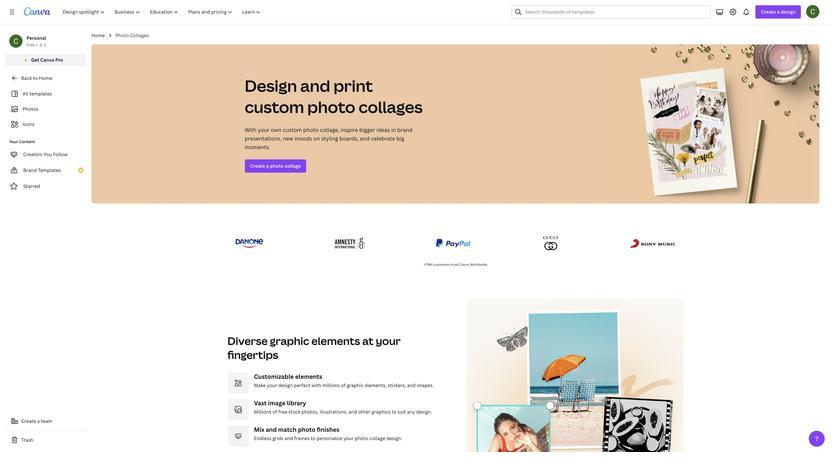 Task type: vqa. For each thing, say whether or not it's contained in the screenshot.
THE CUSTOM for your
yes



Task type: locate. For each thing, give the bounding box(es) containing it.
1 horizontal spatial a
[[266, 163, 269, 169]]

custom up the "own"
[[245, 96, 304, 118]]

trust
[[451, 262, 459, 267]]

to inside mix and match photo finishes endless grids and frames to personalize your photo collage design.
[[311, 435, 316, 442]]

make
[[254, 382, 266, 389]]

home left photo at top left
[[92, 32, 105, 38]]

of
[[341, 382, 346, 389], [273, 409, 277, 415]]

1 vertical spatial elements
[[295, 373, 322, 381]]

elements left at
[[312, 334, 360, 348]]

pro
[[55, 57, 63, 63]]

create a photo collage
[[250, 163, 301, 169]]

2 horizontal spatial create
[[761, 9, 777, 15]]

your content
[[9, 139, 35, 145]]

and
[[301, 75, 330, 96], [360, 135, 370, 142], [407, 382, 416, 389], [349, 409, 357, 415], [266, 426, 277, 434], [285, 435, 293, 442]]

1 vertical spatial design.
[[387, 435, 403, 442]]

trash
[[21, 437, 33, 443]]

get canva pro
[[31, 57, 63, 63]]

None search field
[[512, 5, 711, 19]]

elements up perfect
[[295, 373, 322, 381]]

1 vertical spatial design
[[278, 382, 293, 389]]

a inside dropdown button
[[778, 9, 780, 15]]

Search search field
[[525, 6, 707, 18]]

millions
[[254, 409, 272, 415]]

0 vertical spatial design
[[781, 9, 796, 15]]

free •
[[27, 42, 38, 48]]

with
[[312, 382, 321, 389]]

1 vertical spatial home
[[39, 75, 52, 81]]

2 vertical spatial a
[[37, 418, 40, 424]]

moments.
[[245, 144, 270, 151]]

print
[[334, 75, 373, 96]]

0 horizontal spatial create
[[21, 418, 36, 424]]

elements
[[312, 334, 360, 348], [295, 373, 322, 381]]

and inside vast image library millions of free stock photos, illustrations, and other graphics to suit any design.
[[349, 409, 357, 415]]

design. right any
[[417, 409, 432, 415]]

any
[[407, 409, 415, 415]]

0 vertical spatial design.
[[417, 409, 432, 415]]

big
[[397, 135, 405, 142]]

a inside button
[[37, 418, 40, 424]]

photo inside design and print custom photo collages
[[308, 96, 356, 118]]

boards,
[[340, 135, 359, 142]]

your right at
[[376, 334, 401, 348]]

brand templates link
[[5, 164, 86, 177]]

0 horizontal spatial to
[[33, 75, 38, 81]]

0 horizontal spatial of
[[273, 409, 277, 415]]

0 vertical spatial home
[[92, 32, 105, 38]]

to right the frames
[[311, 435, 316, 442]]

photo up collage,
[[308, 96, 356, 118]]

customers
[[433, 262, 450, 267]]

of left free
[[273, 409, 277, 415]]

library
[[287, 399, 306, 407]]

canva inside 'button'
[[40, 57, 54, 63]]

1 vertical spatial create
[[250, 163, 265, 169]]

2 horizontal spatial to
[[392, 409, 397, 415]]

back to home
[[21, 75, 52, 81]]

collage down 'new'
[[285, 163, 301, 169]]

0 vertical spatial a
[[778, 9, 780, 15]]

0 vertical spatial create
[[761, 9, 777, 15]]

customizable
[[254, 373, 294, 381]]

1 horizontal spatial graphic
[[347, 382, 364, 389]]

suit
[[398, 409, 406, 415]]

1 horizontal spatial collage
[[370, 435, 386, 442]]

to right back
[[33, 75, 38, 81]]

your down customizable
[[267, 382, 277, 389]]

home link
[[92, 32, 105, 39]]

photos link
[[9, 103, 82, 115]]

1 horizontal spatial home
[[92, 32, 105, 38]]

create inside dropdown button
[[761, 9, 777, 15]]

frames
[[294, 435, 310, 442]]

canva right trust at the bottom right of page
[[460, 262, 470, 267]]

0 vertical spatial graphic
[[270, 334, 309, 348]]

design. inside mix and match photo finishes endless grids and frames to personalize your photo collage design.
[[387, 435, 403, 442]]

design
[[781, 9, 796, 15], [278, 382, 293, 389]]

to inside vast image library millions of free stock photos, illustrations, and other graphics to suit any design.
[[392, 409, 397, 415]]

of right millions
[[341, 382, 346, 389]]

0 horizontal spatial design.
[[387, 435, 403, 442]]

0 horizontal spatial design
[[278, 382, 293, 389]]

1 horizontal spatial create
[[250, 163, 265, 169]]

customizable elements make your design perfect with millions of graphic elements, stickers, and shapes.
[[254, 373, 434, 389]]

your right personalize on the left bottom
[[344, 435, 354, 442]]

photo
[[308, 96, 356, 118], [303, 126, 319, 134], [270, 163, 284, 169], [298, 426, 316, 434], [355, 435, 369, 442]]

0 vertical spatial canva
[[40, 57, 54, 63]]

custom for your
[[283, 126, 302, 134]]

0 horizontal spatial graphic
[[270, 334, 309, 348]]

shapes.
[[417, 382, 434, 389]]

other
[[358, 409, 371, 415]]

back
[[21, 75, 32, 81]]

top level navigation element
[[58, 5, 266, 19]]

home up all templates link
[[39, 75, 52, 81]]

2 vertical spatial create
[[21, 418, 36, 424]]

create a photo collage link
[[245, 160, 306, 173]]

fingertips
[[228, 348, 279, 362]]

to left "suit"
[[392, 409, 397, 415]]

design down customizable
[[278, 382, 293, 389]]

a for design
[[778, 9, 780, 15]]

home
[[92, 32, 105, 38], [39, 75, 52, 81]]

1 vertical spatial a
[[266, 163, 269, 169]]

your inside diverse graphic elements at your fingertips
[[376, 334, 401, 348]]

your inside with your own custom photo collage, inspire bigger ideas in brand presentations, new moods on styling boards, and celebrate big moments.
[[258, 126, 270, 134]]

starred
[[23, 183, 40, 189]]

design
[[245, 75, 297, 96]]

your up "presentations,"
[[258, 126, 270, 134]]

graphic inside customizable elements make your design perfect with millions of graphic elements, stickers, and shapes.
[[347, 382, 364, 389]]

custom inside with your own custom photo collage, inspire bigger ideas in brand presentations, new moods on styling boards, and celebrate big moments.
[[283, 126, 302, 134]]

christina overa image
[[807, 5, 820, 18]]

1 vertical spatial of
[[273, 409, 277, 415]]

0 vertical spatial to
[[33, 75, 38, 81]]

custom up 'new'
[[283, 126, 302, 134]]

custom for and
[[245, 96, 304, 118]]

elements inside diverse graphic elements at your fingertips
[[312, 334, 360, 348]]

your
[[9, 139, 18, 145]]

0 horizontal spatial canva
[[40, 57, 54, 63]]

design. down "suit"
[[387, 435, 403, 442]]

1 vertical spatial to
[[392, 409, 397, 415]]

1 vertical spatial collage
[[370, 435, 386, 442]]

1 horizontal spatial design
[[781, 9, 796, 15]]

2 horizontal spatial a
[[778, 9, 780, 15]]

content
[[19, 139, 35, 145]]

endless
[[254, 435, 271, 442]]

your
[[258, 126, 270, 134], [376, 334, 401, 348], [267, 382, 277, 389], [344, 435, 354, 442]]

1 horizontal spatial of
[[341, 382, 346, 389]]

+75m customers trust canva worldwide
[[424, 262, 488, 267]]

0 horizontal spatial a
[[37, 418, 40, 424]]

0 horizontal spatial home
[[39, 75, 52, 81]]

+75m
[[424, 262, 432, 267]]

0 vertical spatial custom
[[245, 96, 304, 118]]

canva
[[40, 57, 54, 63], [460, 262, 470, 267]]

collage inside mix and match photo finishes endless grids and frames to personalize your photo collage design.
[[370, 435, 386, 442]]

all templates link
[[9, 88, 82, 100]]

and inside design and print custom photo collages
[[301, 75, 330, 96]]

1 horizontal spatial canva
[[460, 262, 470, 267]]

1 vertical spatial graphic
[[347, 382, 364, 389]]

photo inside with your own custom photo collage, inspire bigger ideas in brand presentations, new moods on styling boards, and celebrate big moments.
[[303, 126, 319, 134]]

graphics
[[372, 409, 391, 415]]

0 vertical spatial elements
[[312, 334, 360, 348]]

custom inside design and print custom photo collages
[[245, 96, 304, 118]]

danone image
[[234, 235, 265, 251]]

canva left pro
[[40, 57, 54, 63]]

to inside "link"
[[33, 75, 38, 81]]

elements inside customizable elements make your design perfect with millions of graphic elements, stickers, and shapes.
[[295, 373, 322, 381]]

creators you follow
[[23, 151, 68, 158]]

celebrate
[[371, 135, 395, 142]]

collage down graphics
[[370, 435, 386, 442]]

1 horizontal spatial to
[[311, 435, 316, 442]]

home inside "link"
[[39, 75, 52, 81]]

in
[[392, 126, 396, 134]]

of inside vast image library millions of free stock photos, illustrations, and other graphics to suit any design.
[[273, 409, 277, 415]]

all
[[23, 91, 28, 97]]

of inside customizable elements make your design perfect with millions of graphic elements, stickers, and shapes.
[[341, 382, 346, 389]]

create
[[761, 9, 777, 15], [250, 163, 265, 169], [21, 418, 36, 424]]

finishes
[[317, 426, 340, 434]]

create for create a team
[[21, 418, 36, 424]]

0 vertical spatial of
[[341, 382, 346, 389]]

design left christina overa icon
[[781, 9, 796, 15]]

back to home link
[[5, 72, 86, 85]]

photo up on
[[303, 126, 319, 134]]

2 vertical spatial to
[[311, 435, 316, 442]]

all templates
[[23, 91, 52, 97]]

1 vertical spatial custom
[[283, 126, 302, 134]]

inspire
[[341, 126, 358, 134]]

worldwide
[[470, 262, 488, 267]]

0 vertical spatial collage
[[285, 163, 301, 169]]

create inside button
[[21, 418, 36, 424]]

match
[[278, 426, 297, 434]]

photo down moments.
[[270, 163, 284, 169]]

a for photo
[[266, 163, 269, 169]]

icons
[[23, 121, 35, 127]]

collage
[[285, 163, 301, 169], [370, 435, 386, 442]]

1 horizontal spatial design.
[[417, 409, 432, 415]]

photo collages
[[115, 32, 149, 38]]

templates
[[38, 167, 61, 173]]

collage,
[[320, 126, 340, 134]]



Task type: describe. For each thing, give the bounding box(es) containing it.
free
[[27, 42, 35, 48]]

design inside dropdown button
[[781, 9, 796, 15]]

own
[[271, 126, 282, 134]]

1 vertical spatial canva
[[460, 262, 470, 267]]

1
[[44, 42, 46, 48]]

moods
[[295, 135, 312, 142]]

get
[[31, 57, 39, 63]]

photo up the frames
[[298, 426, 316, 434]]

photos,
[[302, 409, 319, 415]]

create a design
[[761, 9, 796, 15]]

create a team button
[[5, 415, 86, 428]]

creators you follow link
[[5, 148, 86, 161]]

sony music image
[[630, 235, 677, 251]]

trash link
[[5, 434, 86, 447]]

collages
[[130, 32, 149, 38]]

photo
[[115, 32, 129, 38]]

image
[[268, 399, 286, 407]]

your inside mix and match photo finishes endless grids and frames to personalize your photo collage design.
[[344, 435, 354, 442]]

create for create a design
[[761, 9, 777, 15]]

mix
[[254, 426, 264, 434]]

presentations,
[[245, 135, 282, 142]]

elements,
[[365, 382, 387, 389]]

brand
[[23, 167, 37, 173]]

on
[[314, 135, 320, 142]]

and inside with your own custom photo collage, inspire bigger ideas in brand presentations, new moods on styling boards, and celebrate big moments.
[[360, 135, 370, 142]]

stickers,
[[388, 382, 406, 389]]

grids
[[273, 435, 284, 442]]

graphic inside diverse graphic elements at your fingertips
[[270, 334, 309, 348]]

you
[[44, 151, 52, 158]]

and inside customizable elements make your design perfect with millions of graphic elements, stickers, and shapes.
[[407, 382, 416, 389]]

customizable elements image
[[228, 373, 249, 394]]

vast image library image
[[228, 399, 249, 420]]

create a design button
[[756, 5, 801, 19]]

with
[[245, 126, 257, 134]]

new
[[283, 135, 293, 142]]

stock
[[289, 409, 301, 415]]

design and print custom photo collages image
[[608, 44, 820, 204]]

illustrations,
[[320, 409, 348, 415]]

your inside customizable elements make your design perfect with millions of graphic elements, stickers, and shapes.
[[267, 382, 277, 389]]

trusted by element
[[226, 231, 685, 255]]

creators
[[23, 151, 43, 158]]

get canva pro button
[[5, 54, 86, 66]]

•
[[36, 42, 38, 48]]

create for create a photo collage
[[250, 163, 265, 169]]

personalize
[[317, 435, 343, 442]]

ideas
[[377, 126, 390, 134]]

follow
[[53, 151, 68, 158]]

photo down other
[[355, 435, 369, 442]]

with your own custom photo collage, inspire bigger ideas in brand presentations, new moods on styling boards, and celebrate big moments.
[[245, 126, 413, 151]]

diverse graphic elements at your fingertips
[[228, 334, 401, 362]]

at
[[363, 334, 374, 348]]

mix and match photo finishes endless grids and frames to personalize your photo collage design.
[[254, 426, 403, 442]]

perfect
[[294, 382, 311, 389]]

design and print custom photo collages
[[245, 75, 423, 118]]

templates
[[29, 91, 52, 97]]

free
[[279, 409, 288, 415]]

mix and match photo finishes image
[[228, 426, 249, 447]]

team
[[41, 418, 52, 424]]

design inside customizable elements make your design perfect with millions of graphic elements, stickers, and shapes.
[[278, 382, 293, 389]]

bigger
[[360, 126, 375, 134]]

a for team
[[37, 418, 40, 424]]

brand
[[398, 126, 413, 134]]

diverse
[[228, 334, 268, 348]]

vast
[[254, 399, 267, 407]]

collages
[[359, 96, 423, 118]]

photos
[[23, 106, 38, 112]]

styling
[[321, 135, 338, 142]]

paypal image
[[435, 235, 473, 251]]

amnesty international image
[[333, 235, 366, 251]]

brand templates
[[23, 167, 61, 173]]

vast image library millions of free stock photos, illustrations, and other graphics to suit any design.
[[254, 399, 432, 415]]

design. inside vast image library millions of free stock photos, illustrations, and other graphics to suit any design.
[[417, 409, 432, 415]]

personal
[[27, 35, 46, 41]]

starred link
[[5, 180, 86, 193]]

icons link
[[9, 118, 82, 131]]

millions
[[323, 382, 340, 389]]

gucci image
[[541, 235, 562, 251]]

0 horizontal spatial collage
[[285, 163, 301, 169]]



